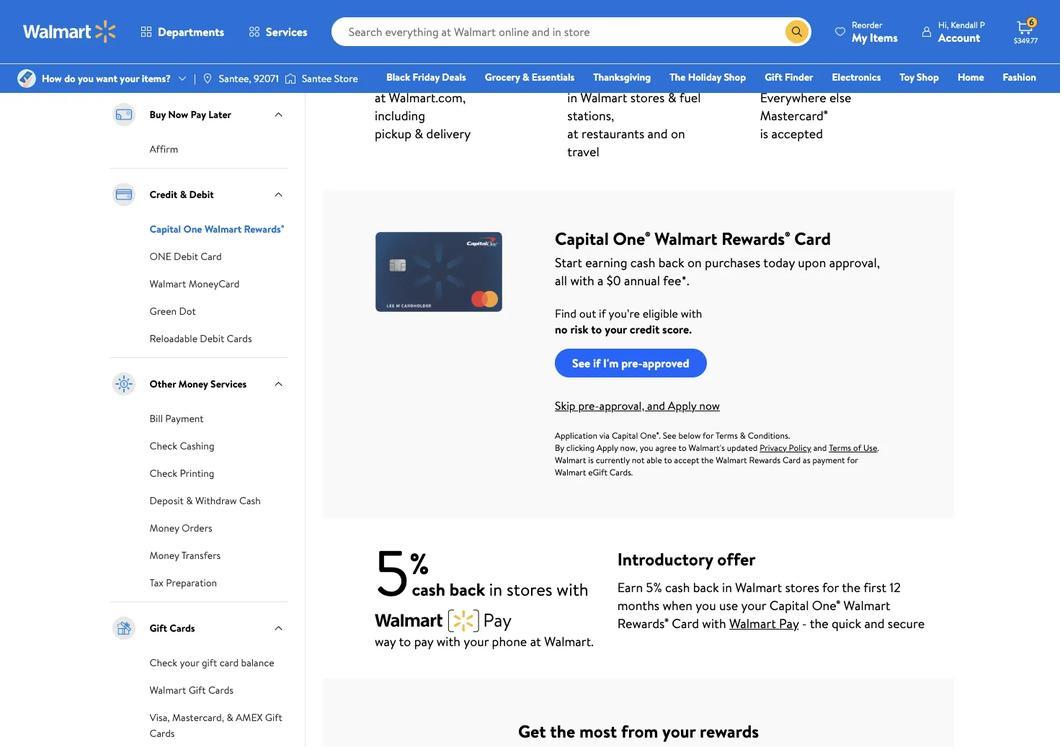 Task type: describe. For each thing, give the bounding box(es) containing it.
featured image
[[109, 0, 138, 22]]

services inside popup button
[[266, 24, 308, 40]]

tax
[[150, 576, 164, 591]]

other money services image
[[109, 370, 138, 399]]

0 horizontal spatial your
[[120, 71, 139, 86]]

|
[[194, 71, 196, 86]]

kendall
[[951, 18, 979, 31]]

0 horizontal spatial home
[[220, 35, 247, 49]]

cashing
[[180, 439, 215, 454]]

search icon image
[[792, 26, 803, 37]]

departments
[[158, 24, 224, 40]]

dot
[[179, 304, 196, 319]]

walmart pay link
[[150, 61, 204, 76]]

black friday deals
[[387, 70, 466, 84]]

money orders link
[[150, 520, 213, 536]]

one debit
[[926, 90, 975, 105]]

Walmart Site-Wide search field
[[331, 17, 812, 46]]

gift finder
[[765, 70, 814, 84]]

cards inside reloadable debit cards 'link'
[[227, 332, 252, 346]]

card
[[220, 656, 239, 671]]

1 vertical spatial your
[[180, 656, 199, 671]]

1 vertical spatial pay
[[191, 107, 206, 122]]

check printing link
[[150, 465, 214, 481]]

capital one walmart rewards® link
[[150, 221, 284, 237]]

p
[[981, 18, 986, 31]]

 image for santee, 92071
[[202, 73, 213, 84]]

debit up one
[[189, 187, 214, 202]]

reloadable
[[150, 332, 198, 346]]

payment
[[165, 412, 204, 426]]

check for check your gift card balance
[[150, 656, 177, 671]]

cards inside the visa, mastercard, & amex gift cards
[[150, 727, 175, 741]]

transfers
[[181, 549, 221, 563]]

debit for reloadable debit cards
[[200, 332, 224, 346]]

items
[[870, 29, 898, 45]]

card
[[201, 249, 222, 264]]

now
[[168, 107, 188, 122]]

deposit & withdraw cash link
[[150, 493, 261, 508]]

gift cards
[[150, 622, 195, 636]]

store
[[334, 71, 358, 86]]

deposit & withdraw cash
[[150, 494, 261, 508]]

reorder my items
[[852, 18, 898, 45]]

grocery & essentials link
[[479, 69, 581, 85]]

electronics link
[[826, 69, 888, 85]]

buy now pay later image
[[109, 100, 138, 129]]

you
[[78, 71, 94, 86]]

one debit card
[[150, 249, 222, 264]]

santee
[[302, 71, 332, 86]]

services down reloadable debit cards
[[211, 377, 247, 392]]

walmart pay
[[150, 62, 204, 76]]

buy now pay later
[[150, 107, 231, 122]]

money transfers
[[150, 549, 221, 563]]

gift
[[202, 656, 217, 671]]

preparation
[[166, 576, 217, 591]]

hi, kendall p account
[[939, 18, 986, 45]]

credit & debit
[[150, 187, 214, 202]]

balance
[[241, 656, 274, 671]]

gift right gift cards image
[[150, 622, 167, 636]]

electronics
[[833, 70, 881, 84]]

walmart gift cards
[[150, 684, 234, 698]]

money for orders
[[150, 521, 179, 536]]

grocery
[[485, 70, 520, 84]]

one debit link
[[920, 89, 982, 105]]

bill payment
[[150, 412, 204, 426]]

walmart gift cards link
[[150, 682, 234, 698]]

bill payment link
[[150, 410, 204, 426]]

registry link
[[864, 89, 914, 105]]

green dot link
[[150, 303, 196, 319]]

pay inside walmart pay link
[[189, 62, 204, 76]]

money transfers link
[[150, 547, 221, 563]]

check cashing link
[[150, 438, 215, 454]]

one for one debit card
[[150, 249, 171, 264]]

6 $349.77
[[1015, 16, 1039, 45]]

92071
[[254, 71, 279, 86]]

moneycard
[[189, 277, 240, 291]]

reloadable debit cards link
[[150, 330, 252, 346]]

deals
[[442, 70, 466, 84]]

my
[[852, 29, 868, 45]]

fashion registry
[[871, 70, 1037, 105]]

check cashing
[[150, 439, 215, 454]]

the holiday shop link
[[664, 69, 753, 85]]

registry
[[871, 90, 908, 105]]

santee store
[[302, 71, 358, 86]]

other
[[150, 377, 176, 392]]

toy
[[900, 70, 915, 84]]

affirm
[[150, 142, 178, 156]]

tax preparation link
[[150, 575, 217, 591]]

check your gift card balance
[[150, 656, 274, 671]]

later
[[209, 107, 231, 122]]

santee,
[[219, 71, 251, 86]]

fashion
[[1003, 70, 1037, 84]]

debit for one debit card
[[174, 249, 198, 264]]

one debit card link
[[150, 248, 222, 264]]

1 vertical spatial home
[[958, 70, 985, 84]]



Task type: locate. For each thing, give the bounding box(es) containing it.
one
[[183, 222, 202, 237]]

1 check from the top
[[150, 439, 177, 454]]

 image left 'how'
[[17, 69, 36, 88]]

walmart for walmart gift cards
[[150, 684, 186, 698]]

check for check printing
[[150, 467, 177, 481]]

one inside one debit link
[[926, 90, 948, 105]]

printing
[[180, 467, 214, 481]]

mastercard,
[[172, 711, 224, 725]]

check up deposit
[[150, 467, 177, 481]]

0 vertical spatial pay
[[189, 62, 204, 76]]

3 check from the top
[[150, 656, 177, 671]]

gift
[[765, 70, 783, 84], [150, 622, 167, 636], [189, 684, 206, 698], [265, 711, 283, 725]]

toy shop
[[900, 70, 939, 84]]

one for one debit
[[926, 90, 948, 105]]

0 vertical spatial one
[[926, 90, 948, 105]]

thanksgiving link
[[587, 69, 658, 85]]

cards inside walmart gift cards link
[[208, 684, 234, 698]]

cash
[[239, 494, 261, 508]]

how do you want your items?
[[42, 71, 171, 86]]

debit inside one debit link
[[950, 90, 975, 105]]

& left amex at the bottom of the page
[[227, 711, 233, 725]]

fashion link
[[997, 69, 1043, 85]]

debit left card
[[174, 249, 198, 264]]

check down bill
[[150, 439, 177, 454]]

& for credit
[[180, 187, 187, 202]]

1 horizontal spatial shop
[[917, 70, 939, 84]]

rewards®
[[244, 222, 284, 237]]

friday
[[413, 70, 440, 84]]

walmart up card
[[205, 222, 242, 237]]

withdraw
[[195, 494, 237, 508]]

gift right amex at the bottom of the page
[[265, 711, 283, 725]]

grocery & essentials
[[485, 70, 575, 84]]

walmart left |
[[150, 62, 186, 76]]

6
[[1030, 16, 1035, 28]]

shop right toy
[[917, 70, 939, 84]]

walmart up visa,
[[150, 684, 186, 698]]

one down toy shop link
[[926, 90, 948, 105]]

& for deposit
[[186, 494, 193, 508]]

buy
[[150, 107, 166, 122]]

reorder
[[852, 18, 883, 31]]

finder
[[785, 70, 814, 84]]

debit inside reloadable debit cards 'link'
[[200, 332, 224, 346]]

check for check cashing
[[150, 439, 177, 454]]

Search search field
[[331, 17, 812, 46]]

services up walmart pay link at the left
[[182, 35, 218, 49]]

0 vertical spatial your
[[120, 71, 139, 86]]

your right want
[[120, 71, 139, 86]]

cards down card
[[208, 684, 234, 698]]

money
[[150, 35, 179, 49], [179, 377, 208, 392], [150, 521, 179, 536], [150, 549, 179, 563]]

account
[[939, 29, 981, 45]]

 image right |
[[202, 73, 213, 84]]

cards up check your gift card balance link
[[170, 622, 195, 636]]

how
[[42, 71, 62, 86]]

check down gift cards
[[150, 656, 177, 671]]

walmart+
[[994, 90, 1037, 105]]

pay down money services home at the top
[[189, 62, 204, 76]]

services
[[266, 24, 308, 40], [182, 35, 218, 49], [211, 377, 247, 392]]

 image
[[17, 69, 36, 88], [202, 73, 213, 84]]

0 vertical spatial home
[[220, 35, 247, 49]]

home up santee,
[[220, 35, 247, 49]]

gift left finder on the top right
[[765, 70, 783, 84]]

walmart for walmart pay
[[150, 62, 186, 76]]

$349.77
[[1015, 35, 1039, 45]]

1 vertical spatial check
[[150, 467, 177, 481]]

1 shop from the left
[[724, 70, 746, 84]]

visa,
[[150, 711, 170, 725]]

gift finder link
[[759, 69, 820, 85]]

visa, mastercard, & amex gift cards
[[150, 711, 283, 741]]

pay right 'now'
[[191, 107, 206, 122]]

walmart image
[[23, 20, 117, 43]]

& right deposit
[[186, 494, 193, 508]]

0 horizontal spatial shop
[[724, 70, 746, 84]]

home link
[[952, 69, 991, 85]]

departments button
[[128, 14, 237, 49]]

hi,
[[939, 18, 949, 31]]

do
[[64, 71, 76, 86]]

money for services
[[150, 35, 179, 49]]

0 horizontal spatial  image
[[17, 69, 36, 88]]

tax preparation
[[150, 576, 217, 591]]

green dot
[[150, 304, 196, 319]]

money down deposit
[[150, 521, 179, 536]]

1 horizontal spatial your
[[180, 656, 199, 671]]

gift inside the visa, mastercard, & amex gift cards
[[265, 711, 283, 725]]

santee, 92071
[[219, 71, 279, 86]]

debit inside the one debit card link
[[174, 249, 198, 264]]

amex
[[236, 711, 263, 725]]

your
[[120, 71, 139, 86], [180, 656, 199, 671]]

services up 92071
[[266, 24, 308, 40]]

gift cards image
[[109, 614, 138, 643]]

home
[[220, 35, 247, 49], [958, 70, 985, 84]]

your left gift in the bottom of the page
[[180, 656, 199, 671]]

walmart moneycard
[[150, 277, 240, 291]]

check inside "link"
[[150, 467, 177, 481]]

home up one debit link
[[958, 70, 985, 84]]

walmart up green dot link at the left of page
[[150, 277, 186, 291]]

credit & debit image
[[109, 180, 138, 209]]

money right "other"
[[179, 377, 208, 392]]

0 vertical spatial check
[[150, 439, 177, 454]]

black
[[387, 70, 410, 84]]

reloadable debit cards
[[150, 332, 252, 346]]

money up tax
[[150, 549, 179, 563]]

holiday
[[688, 70, 722, 84]]

one down 'capital'
[[150, 249, 171, 264]]

gift up mastercard,
[[189, 684, 206, 698]]

& for grocery
[[523, 70, 530, 84]]

shop
[[724, 70, 746, 84], [917, 70, 939, 84]]

debit for one debit
[[950, 90, 975, 105]]

toy shop link
[[894, 69, 946, 85]]

want
[[96, 71, 118, 86]]

thanksgiving
[[594, 70, 651, 84]]

money orders
[[150, 521, 213, 536]]

the
[[670, 70, 686, 84]]

 image
[[285, 71, 296, 86]]

deposit
[[150, 494, 184, 508]]

2 check from the top
[[150, 467, 177, 481]]

& right credit
[[180, 187, 187, 202]]

walmart+ link
[[987, 89, 1043, 105]]

money up walmart pay link at the left
[[150, 35, 179, 49]]

check your gift card balance link
[[150, 655, 274, 671]]

 image for how do you want your items?
[[17, 69, 36, 88]]

& inside the visa, mastercard, & amex gift cards
[[227, 711, 233, 725]]

debit down home link
[[950, 90, 975, 105]]

2 shop from the left
[[917, 70, 939, 84]]

0 horizontal spatial one
[[150, 249, 171, 264]]

2 vertical spatial check
[[150, 656, 177, 671]]

debit right reloadable
[[200, 332, 224, 346]]

& right grocery
[[523, 70, 530, 84]]

capital one walmart rewards®
[[150, 222, 284, 237]]

orders
[[182, 521, 213, 536]]

visa, mastercard, & amex gift cards link
[[150, 710, 283, 741]]

walmart for walmart moneycard
[[150, 277, 186, 291]]

1 horizontal spatial home
[[958, 70, 985, 84]]

1 horizontal spatial  image
[[202, 73, 213, 84]]

shop right holiday
[[724, 70, 746, 84]]

check printing
[[150, 467, 214, 481]]

walmart
[[150, 62, 186, 76], [205, 222, 242, 237], [150, 277, 186, 291], [150, 684, 186, 698]]

money for transfers
[[150, 549, 179, 563]]

capital
[[150, 222, 181, 237]]

bill
[[150, 412, 163, 426]]

1 horizontal spatial one
[[926, 90, 948, 105]]

services button
[[237, 14, 320, 49]]

1 vertical spatial one
[[150, 249, 171, 264]]

items?
[[142, 71, 171, 86]]

check
[[150, 439, 177, 454], [150, 467, 177, 481], [150, 656, 177, 671]]

essentials
[[532, 70, 575, 84]]

cards down visa,
[[150, 727, 175, 741]]

money services home
[[150, 35, 247, 49]]

cards down moneycard
[[227, 332, 252, 346]]



Task type: vqa. For each thing, say whether or not it's contained in the screenshot.
the Walmart related to Walmart Pay
yes



